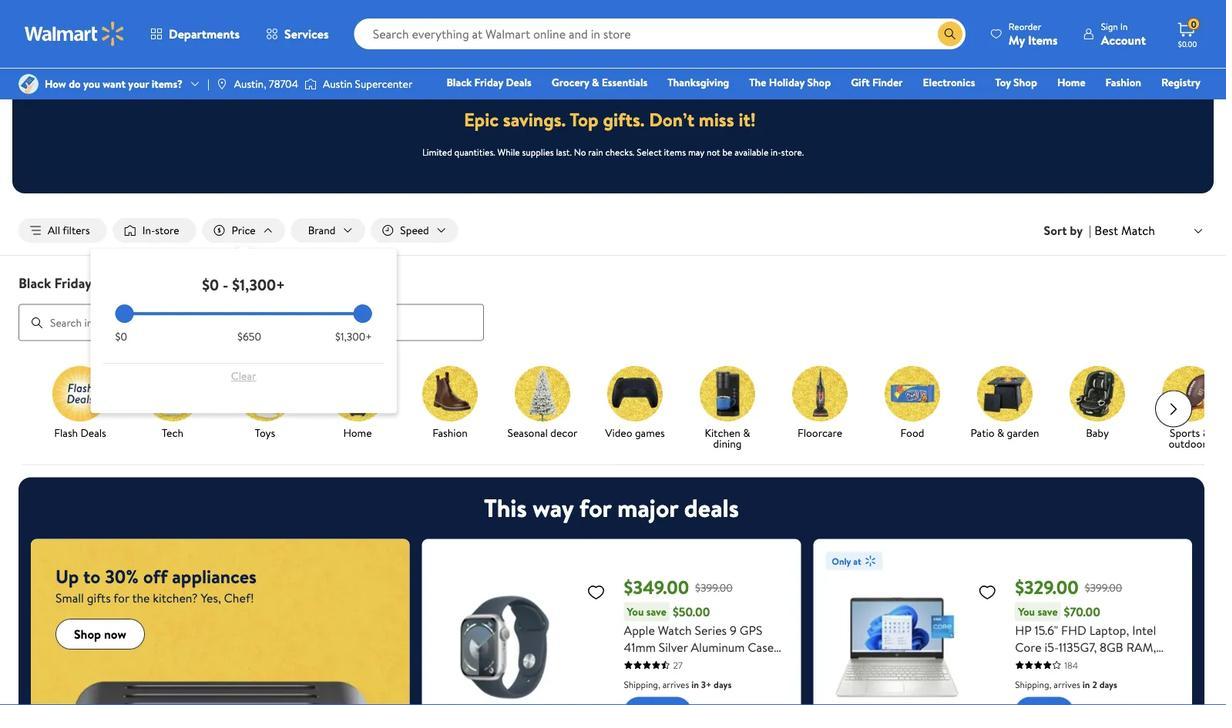 Task type: describe. For each thing, give the bounding box(es) containing it.
kitchen
[[705, 425, 740, 440]]

black inside black friday deals search box
[[18, 273, 51, 293]]

15.6"
[[1035, 622, 1058, 639]]

walmart image
[[25, 22, 125, 46]]

shop sports & outdoors image
[[1162, 366, 1218, 421]]

shop baby image
[[1070, 366, 1125, 421]]

days for $329.00
[[1099, 678, 1117, 691]]

at
[[853, 555, 861, 568]]

shipping, for $329.00
[[1015, 678, 1052, 691]]

friday inside search box
[[54, 273, 91, 293]]

arrives for $329.00
[[1054, 678, 1080, 691]]

in-store button
[[113, 218, 196, 243]]

in for $349.00
[[691, 678, 699, 691]]

yes,
[[201, 590, 221, 607]]

in-
[[142, 223, 155, 238]]

reorder
[[1009, 20, 1041, 33]]

flash deals image
[[52, 366, 108, 421]]

store
[[155, 223, 179, 238]]

you save $70.00 hp 15.6" fhd laptop, intel core i5-1135g7, 8gb ram, 256gb ssd, silver, windows 11 home, 15-dy2795wm
[[1015, 603, 1176, 689]]

sort and filter section element
[[0, 206, 1226, 255]]

shipping, arrives in 2 days
[[1015, 678, 1117, 691]]

for inside up to 30% off appliances small gifts for the kitchen? yes, chef!
[[113, 590, 129, 607]]

silver,
[[1083, 655, 1115, 672]]

shipping, arrives in 3+ days
[[624, 678, 732, 691]]

limited
[[422, 145, 452, 158]]

appliances
[[172, 564, 256, 590]]

best match button
[[1091, 220, 1208, 241]]

 image for austin supercenter
[[304, 76, 317, 92]]

by
[[1070, 222, 1083, 239]]

savings.
[[503, 107, 566, 132]]

$349.00 group
[[434, 551, 789, 705]]

want
[[103, 76, 126, 91]]

walmart+
[[1155, 96, 1201, 111]]

shop floorcare image
[[792, 366, 848, 421]]

services button
[[253, 15, 342, 52]]

$329.00 group
[[826, 551, 1180, 705]]

$1300 range field
[[115, 312, 372, 315]]

all filters button
[[18, 218, 107, 243]]

Search search field
[[354, 18, 965, 49]]

items
[[664, 145, 686, 158]]

ram,
[[1126, 639, 1156, 655]]

1 vertical spatial fashion link
[[410, 366, 490, 441]]

all
[[48, 223, 60, 238]]

in-
[[771, 145, 781, 158]]

1 vertical spatial $1,300+
[[335, 329, 372, 344]]

0 vertical spatial -
[[223, 274, 228, 295]]

9
[[730, 622, 737, 639]]

tech link
[[133, 366, 213, 441]]

core
[[1015, 639, 1042, 655]]

be
[[722, 145, 732, 158]]

$0 - $1,300+
[[202, 274, 285, 295]]

up to 30% off appliances small gifts for the kitchen? yes, chef!
[[55, 564, 256, 607]]

quantities.
[[454, 145, 495, 158]]

fhd
[[1061, 622, 1086, 639]]

grocery & essentials link
[[545, 74, 654, 91]]

256gb
[[1015, 655, 1052, 672]]

debit
[[1108, 96, 1135, 111]]

$349.00 $399.00
[[624, 575, 733, 600]]

2 vertical spatial deals
[[81, 425, 106, 440]]

walmart+ link
[[1148, 96, 1208, 112]]

deals inside search box
[[95, 273, 128, 293]]

you for $329.00
[[1018, 604, 1035, 619]]

0 vertical spatial deals
[[506, 75, 532, 90]]

shop fashion image
[[422, 366, 478, 421]]

0 horizontal spatial $1,300+
[[232, 274, 285, 295]]

black friday deals link
[[440, 74, 539, 91]]

you save $50.00 apple watch series 9 gps 41mm silver aluminum case with storm blue sport band - s/m
[[624, 603, 779, 689]]

way
[[533, 491, 573, 525]]

patio & garden link
[[965, 366, 1045, 441]]

you for $349.00
[[627, 604, 644, 619]]

& for outdoors
[[1203, 425, 1210, 440]]

my
[[1009, 31, 1025, 48]]

brand button
[[291, 218, 365, 243]]

0
[[1191, 17, 1197, 31]]

shop now
[[74, 626, 126, 643]]

aluminum
[[691, 639, 745, 655]]

toys
[[255, 425, 275, 440]]

i5-
[[1045, 639, 1059, 655]]

deals
[[684, 491, 739, 525]]

1 horizontal spatial fashion link
[[1099, 74, 1148, 91]]

shop food image
[[885, 366, 940, 421]]

the holiday shop
[[749, 75, 831, 90]]

15-
[[1054, 672, 1069, 689]]

$399.00 for $349.00
[[695, 580, 733, 595]]

search image
[[31, 316, 43, 329]]

1135g7,
[[1059, 639, 1097, 655]]

shop inside shop now button
[[74, 626, 101, 643]]

gifts.
[[603, 107, 645, 132]]

shop video games image
[[607, 366, 663, 421]]

0 horizontal spatial fashion
[[432, 425, 468, 440]]

dining
[[713, 436, 742, 451]]

video games link
[[595, 366, 675, 441]]

flash
[[54, 425, 78, 440]]

one debit link
[[1076, 96, 1142, 112]]

baby
[[1086, 425, 1109, 440]]

departments
[[169, 25, 240, 42]]

save for $329.00
[[1038, 604, 1058, 619]]

sign in to add to favorites list, apple watch series 9 gps 41mm silver aluminum case with storm blue sport band - s/m image
[[587, 582, 605, 602]]

the
[[132, 590, 150, 607]]

video games
[[605, 425, 665, 440]]

days for $349.00
[[714, 678, 732, 691]]

floorcare
[[798, 425, 842, 440]]

finder
[[872, 75, 903, 90]]

$329.00 $399.00
[[1015, 575, 1122, 600]]

last.
[[556, 145, 572, 158]]

sports
[[1170, 425, 1200, 440]]

1 vertical spatial home
[[343, 425, 372, 440]]

limited quantities. while supplies last. no rain checks. select items may not be available in-store.
[[422, 145, 804, 158]]

best
[[1095, 222, 1118, 239]]

toy shop link
[[988, 74, 1044, 91]]

while
[[497, 145, 520, 158]]

match
[[1121, 222, 1155, 239]]

epic
[[464, 107, 499, 132]]

search icon image
[[944, 28, 956, 40]]

select
[[637, 145, 662, 158]]

41mm
[[624, 639, 656, 655]]

registry
[[1161, 75, 1201, 90]]

black friday deals inside black friday deals search box
[[18, 273, 128, 293]]

1 vertical spatial home link
[[318, 366, 398, 441]]

add to cart image
[[1021, 703, 1040, 705]]



Task type: locate. For each thing, give the bounding box(es) containing it.
1 vertical spatial deals
[[95, 273, 128, 293]]

brand
[[308, 223, 336, 238]]

$0 for $0 - $1,300+
[[202, 274, 219, 295]]

- right band
[[774, 655, 779, 672]]

black friday deals up epic
[[446, 75, 532, 90]]

shop patio & garden image
[[977, 366, 1033, 421]]

0 horizontal spatial |
[[207, 76, 209, 91]]

1 horizontal spatial shipping,
[[1015, 678, 1052, 691]]

2 save from the left
[[1038, 604, 1058, 619]]

2 you from the left
[[1018, 604, 1035, 619]]

only at
[[832, 555, 861, 568]]

1 save from the left
[[646, 604, 667, 619]]

1 horizontal spatial arrives
[[1054, 678, 1080, 691]]

save down $349.00 at the bottom of page
[[646, 604, 667, 619]]

1 horizontal spatial $0
[[202, 274, 219, 295]]

price
[[232, 223, 256, 238]]

save inside you save $70.00 hp 15.6" fhd laptop, intel core i5-1135g7, 8gb ram, 256gb ssd, silver, windows 11 home, 15-dy2795wm
[[1038, 604, 1058, 619]]

save for $349.00
[[646, 604, 667, 619]]

shop inside the holiday shop link
[[807, 75, 831, 90]]

in
[[691, 678, 699, 691], [1083, 678, 1090, 691]]

$399.00 for $329.00
[[1085, 580, 1122, 595]]

$349.00
[[624, 575, 689, 600]]

deals
[[506, 75, 532, 90], [95, 273, 128, 293], [81, 425, 106, 440]]

arrives down 184 at the right bottom of the page
[[1054, 678, 1080, 691]]

1 vertical spatial -
[[774, 655, 779, 672]]

 image right 78704
[[304, 76, 317, 92]]

 image for how do you want your items?
[[18, 74, 39, 94]]

thanksgiving link
[[661, 74, 736, 91]]

days inside $349.00 'group'
[[714, 678, 732, 691]]

deals right the flash
[[81, 425, 106, 440]]

toy shop
[[995, 75, 1037, 90]]

you inside you save $70.00 hp 15.6" fhd laptop, intel core i5-1135g7, 8gb ram, 256gb ssd, silver, windows 11 home, 15-dy2795wm
[[1018, 604, 1035, 619]]

$0.00
[[1178, 39, 1197, 49]]

home down shop home image
[[343, 425, 372, 440]]

you up apple
[[627, 604, 644, 619]]

you up hp
[[1018, 604, 1035, 619]]

-
[[223, 274, 228, 295], [774, 655, 779, 672]]

shipping, up add to cart icon
[[1015, 678, 1052, 691]]

for left the at the bottom left
[[113, 590, 129, 607]]

departments button
[[137, 15, 253, 52]]

how
[[45, 76, 66, 91]]

1 horizontal spatial days
[[1099, 678, 1117, 691]]

grocery & essentials
[[552, 75, 648, 90]]

toys link
[[225, 366, 305, 441]]

in left 3+
[[691, 678, 699, 691]]

1 you from the left
[[627, 604, 644, 619]]

austin supercenter
[[323, 76, 413, 91]]

 image left how
[[18, 74, 39, 94]]

flash deals
[[54, 425, 106, 440]]

fashion up debit
[[1106, 75, 1141, 90]]

deals down in-store button
[[95, 273, 128, 293]]

deals up savings.
[[506, 75, 532, 90]]

in for $329.00
[[1083, 678, 1090, 691]]

off
[[143, 564, 168, 590]]

you
[[83, 76, 100, 91]]

2
[[1092, 678, 1097, 691]]

1 horizontal spatial save
[[1038, 604, 1058, 619]]

shop right holiday
[[807, 75, 831, 90]]

storm
[[650, 655, 683, 672]]

& inside sports & outdoors
[[1203, 425, 1210, 440]]

1 horizontal spatial $399.00
[[1085, 580, 1122, 595]]

black friday deals down 'filters'
[[18, 273, 128, 293]]

kitchen & dining
[[705, 425, 750, 451]]

black inside the "black friday deals" link
[[446, 75, 472, 90]]

2 in from the left
[[1083, 678, 1090, 691]]

1 horizontal spatial friday
[[474, 75, 503, 90]]

- up $0 range field
[[223, 274, 228, 295]]

in left "2" at bottom
[[1083, 678, 1090, 691]]

how do you want your items?
[[45, 76, 183, 91]]

1 horizontal spatial you
[[1018, 604, 1035, 619]]

account
[[1101, 31, 1146, 48]]

1 arrives from the left
[[663, 678, 689, 691]]

$329.00
[[1015, 575, 1079, 600]]

1 horizontal spatial home
[[1057, 75, 1086, 90]]

chef!
[[224, 590, 254, 607]]

services
[[284, 25, 329, 42]]

for right the way
[[579, 491, 611, 525]]

walmart black friday deals for days image
[[471, 50, 755, 88]]

& right dining
[[743, 425, 750, 440]]

1 horizontal spatial -
[[774, 655, 779, 672]]

next slide for chipmodulewithimages list image
[[1155, 390, 1192, 427]]

& inside the kitchen & dining
[[743, 425, 750, 440]]

0 horizontal spatial -
[[223, 274, 228, 295]]

& for dining
[[743, 425, 750, 440]]

flash deals link
[[40, 366, 120, 441]]

food link
[[872, 366, 953, 441]]

friday down 'filters'
[[54, 273, 91, 293]]

0 vertical spatial black
[[446, 75, 472, 90]]

1 vertical spatial black
[[18, 273, 51, 293]]

 image
[[216, 78, 228, 90]]

1 horizontal spatial black
[[446, 75, 472, 90]]

may
[[688, 145, 704, 158]]

watch
[[658, 622, 692, 639]]

& right grocery
[[592, 75, 599, 90]]

0 vertical spatial |
[[207, 76, 209, 91]]

1 vertical spatial |
[[1089, 222, 1091, 239]]

in inside $349.00 'group'
[[691, 678, 699, 691]]

0 vertical spatial home link
[[1050, 74, 1092, 91]]

$0 range field
[[115, 312, 372, 315]]

Search in deals search field
[[18, 304, 484, 341]]

0 horizontal spatial home
[[343, 425, 372, 440]]

shop seasonal image
[[515, 366, 570, 421]]

floorcare link
[[780, 366, 860, 441]]

$650
[[237, 329, 261, 344]]

sign in account
[[1101, 20, 1146, 48]]

1 horizontal spatial in
[[1083, 678, 1090, 691]]

in inside $329.00 group
[[1083, 678, 1090, 691]]

0 horizontal spatial days
[[714, 678, 732, 691]]

0 horizontal spatial home link
[[318, 366, 398, 441]]

Walmart Site-Wide search field
[[354, 18, 965, 49]]

shop kitchen & dining image
[[700, 366, 755, 421]]

1 horizontal spatial for
[[579, 491, 611, 525]]

$0 for $0
[[115, 329, 127, 344]]

2 days from the left
[[1099, 678, 1117, 691]]

$70.00
[[1064, 603, 1100, 620]]

$399.00 up $70.00
[[1085, 580, 1122, 595]]

seasonal decor link
[[502, 366, 583, 441]]

0 horizontal spatial for
[[113, 590, 129, 607]]

0 horizontal spatial shipping,
[[624, 678, 660, 691]]

0 vertical spatial $0
[[202, 274, 219, 295]]

0 horizontal spatial  image
[[18, 74, 39, 94]]

30%
[[105, 564, 139, 590]]

$1,300+ up $0 range field
[[232, 274, 285, 295]]

arrives inside $329.00 group
[[1054, 678, 1080, 691]]

0 horizontal spatial black
[[18, 273, 51, 293]]

shipping, down with on the bottom
[[624, 678, 660, 691]]

kitchen?
[[153, 590, 198, 607]]

supercenter
[[355, 76, 413, 91]]

holiday
[[769, 75, 805, 90]]

2 arrives from the left
[[1054, 678, 1080, 691]]

gift
[[851, 75, 870, 90]]

0 vertical spatial fashion
[[1106, 75, 1141, 90]]

$399.00 up the $50.00
[[695, 580, 733, 595]]

windows
[[1118, 655, 1165, 672]]

0 horizontal spatial you
[[627, 604, 644, 619]]

1 horizontal spatial home link
[[1050, 74, 1092, 91]]

1 $399.00 from the left
[[695, 580, 733, 595]]

1 horizontal spatial fashion
[[1106, 75, 1141, 90]]

27
[[673, 659, 683, 672]]

1 horizontal spatial  image
[[304, 76, 317, 92]]

shop now button
[[55, 619, 145, 650]]

| right 'by'
[[1089, 222, 1091, 239]]

speed
[[400, 223, 429, 238]]

sort by |
[[1044, 222, 1091, 239]]

video
[[605, 425, 632, 440]]

black up the search icon
[[18, 273, 51, 293]]

home up the one
[[1057, 75, 1086, 90]]

days right "2" at bottom
[[1099, 678, 1117, 691]]

dy2795wm
[[1069, 672, 1127, 689]]

shop left now
[[74, 626, 101, 643]]

arrives down 27
[[663, 678, 689, 691]]

miss
[[699, 107, 734, 132]]

& for garden
[[997, 425, 1004, 440]]

up
[[55, 564, 79, 590]]

0 horizontal spatial shop
[[74, 626, 101, 643]]

games
[[635, 425, 665, 440]]

2 shipping, from the left
[[1015, 678, 1052, 691]]

0 vertical spatial black friday deals
[[446, 75, 532, 90]]

registry link
[[1154, 74, 1208, 91]]

silver
[[659, 639, 688, 655]]

& right patio
[[997, 425, 1004, 440]]

&
[[592, 75, 599, 90], [743, 425, 750, 440], [997, 425, 1004, 440], [1203, 425, 1210, 440]]

& right sports
[[1203, 425, 1210, 440]]

0 vertical spatial friday
[[474, 75, 503, 90]]

items?
[[152, 76, 183, 91]]

shop toys image
[[237, 366, 293, 421]]

1 vertical spatial fashion
[[432, 425, 468, 440]]

seasonal decor
[[507, 425, 578, 440]]

shipping, inside $329.00 group
[[1015, 678, 1052, 691]]

0 horizontal spatial black friday deals
[[18, 273, 128, 293]]

0 horizontal spatial friday
[[54, 273, 91, 293]]

shipping, for $349.00
[[624, 678, 660, 691]]

0 vertical spatial $1,300+
[[232, 274, 285, 295]]

band
[[744, 655, 771, 672]]

$1,300+
[[232, 274, 285, 295], [335, 329, 372, 344]]

1 vertical spatial $0
[[115, 329, 127, 344]]

the
[[749, 75, 766, 90]]

reorder my items
[[1009, 20, 1058, 48]]

sport
[[712, 655, 741, 672]]

| right items?
[[207, 76, 209, 91]]

electronics link
[[916, 74, 982, 91]]

1 days from the left
[[714, 678, 732, 691]]

0 vertical spatial home
[[1057, 75, 1086, 90]]

black up epic
[[446, 75, 472, 90]]

1 shipping, from the left
[[624, 678, 660, 691]]

$1,300+ up shop home image
[[335, 329, 372, 344]]

1 vertical spatial black friday deals
[[18, 273, 128, 293]]

you inside 'you save $50.00 apple watch series 9 gps 41mm silver aluminum case with storm blue sport band - s/m'
[[627, 604, 644, 619]]

2 horizontal spatial shop
[[1013, 75, 1037, 90]]

1 horizontal spatial $1,300+
[[335, 329, 372, 344]]

& for essentials
[[592, 75, 599, 90]]

grocery
[[552, 75, 589, 90]]

all filters
[[48, 223, 90, 238]]

days right 3+
[[714, 678, 732, 691]]

gifts
[[87, 590, 111, 607]]

filters
[[63, 223, 90, 238]]

0 horizontal spatial in
[[691, 678, 699, 691]]

friday up epic
[[474, 75, 503, 90]]

the holiday shop link
[[742, 74, 838, 91]]

sign in to add to favorites list, hp 15.6" fhd laptop, intel core i5-1135g7, 8gb ram, 256gb ssd, silver, windows 11 home, 15-dy2795wm image
[[978, 582, 997, 602]]

1 in from the left
[[691, 678, 699, 691]]

store.
[[781, 145, 804, 158]]

epic savings. top gifts. don't miss it!
[[464, 107, 756, 132]]

0 vertical spatial fashion link
[[1099, 74, 1148, 91]]

 image
[[18, 74, 39, 94], [304, 76, 317, 92]]

arrives for $349.00
[[663, 678, 689, 691]]

austin,
[[234, 76, 266, 91]]

top
[[570, 107, 599, 132]]

1 horizontal spatial |
[[1089, 222, 1091, 239]]

0 horizontal spatial fashion link
[[410, 366, 490, 441]]

fashion down "shop fashion" image
[[432, 425, 468, 440]]

Black Friday Deals search field
[[0, 273, 1226, 341]]

3+
[[701, 678, 711, 691]]

blue
[[685, 655, 709, 672]]

- inside 'you save $50.00 apple watch series 9 gps 41mm silver aluminum case with storm blue sport band - s/m'
[[774, 655, 779, 672]]

shop home image
[[330, 366, 385, 421]]

0 horizontal spatial $399.00
[[695, 580, 733, 595]]

black
[[446, 75, 472, 90], [18, 273, 51, 293]]

1 horizontal spatial black friday deals
[[446, 75, 532, 90]]

case
[[748, 639, 774, 655]]

days inside $329.00 group
[[1099, 678, 1117, 691]]

save up 15.6"
[[1038, 604, 1058, 619]]

intel
[[1132, 622, 1156, 639]]

0 vertical spatial for
[[579, 491, 611, 525]]

1 horizontal spatial shop
[[807, 75, 831, 90]]

arrives inside $349.00 'group'
[[663, 678, 689, 691]]

sort
[[1044, 222, 1067, 239]]

shop right toy
[[1013, 75, 1037, 90]]

austin, 78704
[[234, 76, 298, 91]]

clear
[[231, 368, 256, 383]]

1 vertical spatial friday
[[54, 273, 91, 293]]

shipping, inside $349.00 'group'
[[624, 678, 660, 691]]

| inside sort and filter section element
[[1089, 222, 1091, 239]]

checks.
[[605, 145, 635, 158]]

2 $399.00 from the left
[[1085, 580, 1122, 595]]

shop tech image
[[145, 366, 200, 421]]

1 vertical spatial for
[[113, 590, 129, 607]]

0 horizontal spatial arrives
[[663, 678, 689, 691]]

$399.00 inside the $349.00 $399.00
[[695, 580, 733, 595]]

save inside 'you save $50.00 apple watch series 9 gps 41mm silver aluminum case with storm blue sport band - s/m'
[[646, 604, 667, 619]]

$399.00 inside $329.00 $399.00
[[1085, 580, 1122, 595]]

0 horizontal spatial $0
[[115, 329, 127, 344]]

0 horizontal spatial save
[[646, 604, 667, 619]]

shop inside the toy shop link
[[1013, 75, 1037, 90]]



Task type: vqa. For each thing, say whether or not it's contained in the screenshot.
How
yes



